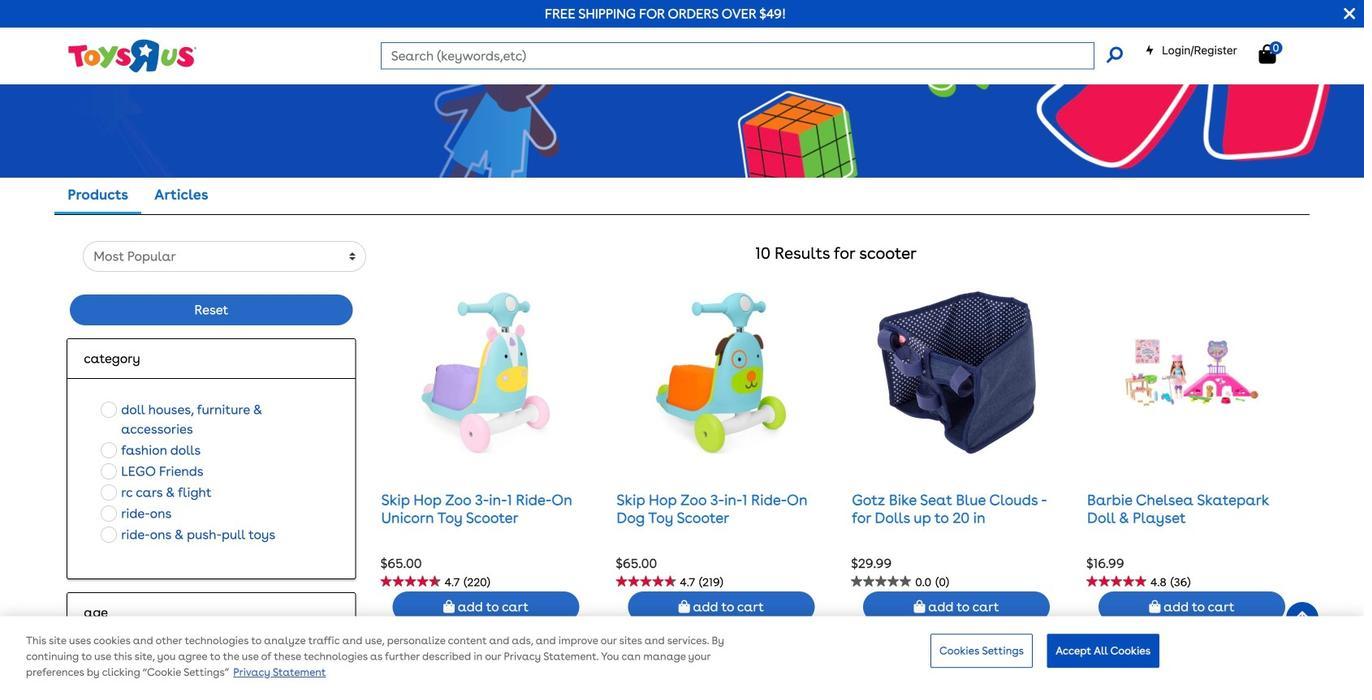 Task type: describe. For each thing, give the bounding box(es) containing it.
skip hop zoo 3-in-1 ride-on unicorn toy scooter image
[[419, 292, 553, 455]]

gotz bike seat blue clouds - for dolls up to 20 in image
[[875, 292, 1038, 455]]

0 vertical spatial shopping bag image
[[1259, 44, 1276, 64]]

Enter Keyword or Item No. search field
[[381, 42, 1095, 69]]

close button image
[[1344, 5, 1355, 23]]

shopping bag image for gotz bike seat blue clouds - for dolls up to 20 in image
[[914, 601, 925, 614]]

sand bucket scooter 4 piece nesting beach toy set image
[[1111, 647, 1273, 689]]

skip hop zoo 3-in-1 ride-on dog toy scooter image
[[655, 292, 788, 455]]

1 vertical spatial shopping bag image
[[443, 601, 455, 614]]

age element
[[84, 604, 339, 623]]



Task type: locate. For each thing, give the bounding box(es) containing it.
2 horizontal spatial shopping bag image
[[1149, 601, 1161, 614]]

1 horizontal spatial shopping bag image
[[1259, 44, 1276, 64]]

0 horizontal spatial shopping bag image
[[443, 601, 455, 614]]

shopping bag image for skip hop zoo 3-in-1 ride-on dog toy scooter image
[[679, 601, 690, 614]]

theo klein: train crossing traffic light cycle - electronic function, motion sensor, light & sound, 31.5 x 18", ages 3+ image
[[640, 647, 803, 689]]

shopping bag image for barbie chelsea skatepark doll & playset 'image'
[[1149, 601, 1161, 614]]

shopping bag image up sand bucket scooter 4 piece nesting beach toy set image
[[1149, 601, 1161, 614]]

category element
[[84, 349, 339, 369]]

shopping bag image up lego® friends skate park 41751 building toy set (431 pieces) image
[[914, 601, 925, 614]]

2 shopping bag image from the left
[[914, 601, 925, 614]]

None search field
[[381, 42, 1123, 69]]

lego® friends skate park 41751 building toy set (431 pieces) image
[[875, 647, 1038, 689]]

0 horizontal spatial shopping bag image
[[679, 601, 690, 614]]

shopping bag image up theo klein: train crossing traffic light cycle - electronic function, motion sensor, light & sound, 31.5 x 18", ages 3+ image
[[679, 601, 690, 614]]

toys r us image
[[67, 38, 197, 74]]

1 shopping bag image from the left
[[679, 601, 690, 614]]

barbie chelsea skatepark doll & playset image
[[1125, 292, 1259, 455]]

tab list
[[55, 178, 221, 215]]

shopping bag image
[[1259, 44, 1276, 64], [443, 601, 455, 614]]

shopping bag image
[[679, 601, 690, 614], [914, 601, 925, 614], [1149, 601, 1161, 614]]

hape scoot around ride-on wood bike -bright green - toddler, ages 12mo+ image
[[405, 647, 567, 689]]

1 horizontal spatial shopping bag image
[[914, 601, 925, 614]]

3 shopping bag image from the left
[[1149, 601, 1161, 614]]



Task type: vqa. For each thing, say whether or not it's contained in the screenshot.
bottom list
no



